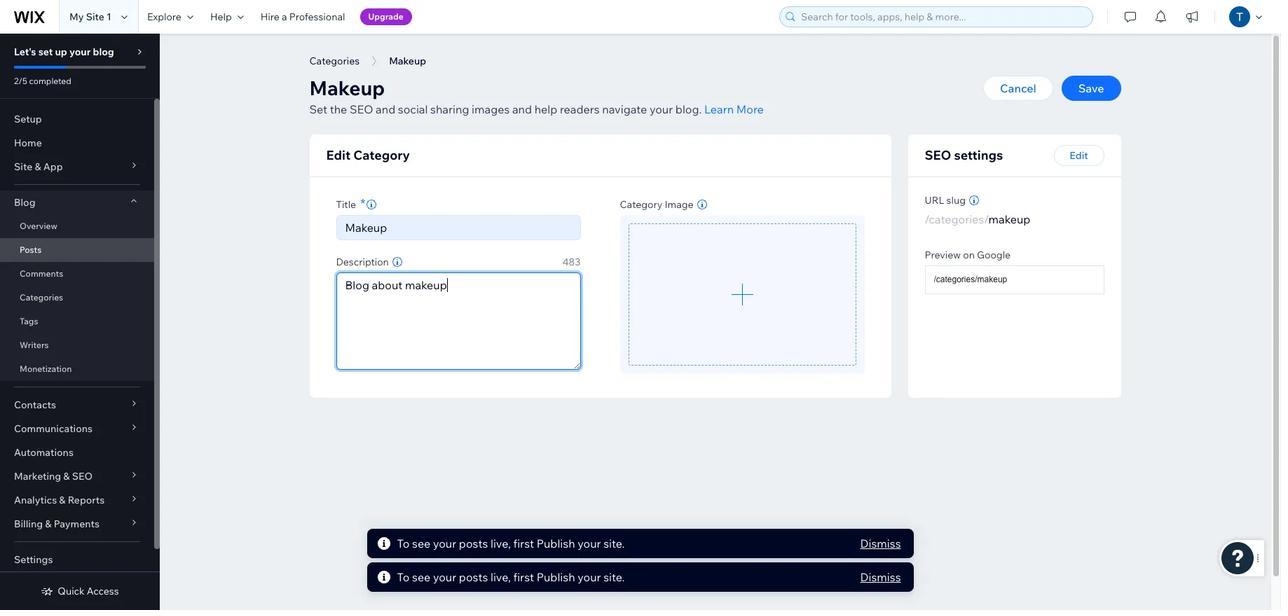Task type: describe. For each thing, give the bounding box(es) containing it.
home link
[[0, 131, 154, 155]]

monetization link
[[0, 357, 154, 381]]

comments link
[[0, 262, 154, 286]]

writers link
[[0, 334, 154, 357]]

setup link
[[0, 107, 154, 131]]

save
[[1078, 81, 1104, 95]]

2 publish from the top
[[537, 570, 575, 585]]

my site 1
[[69, 11, 111, 23]]

& for analytics
[[59, 494, 66, 507]]

1
[[107, 11, 111, 23]]

writers
[[20, 340, 49, 350]]

readers
[[560, 102, 600, 116]]

quick
[[58, 585, 85, 598]]

quick access
[[58, 585, 119, 598]]

title
[[336, 198, 356, 211]]

set
[[309, 102, 327, 116]]

1 posts from the top
[[459, 537, 488, 551]]

1 first from the top
[[514, 537, 534, 551]]

contacts
[[14, 399, 56, 411]]

to see your posts live, first publish your site. for second alert from the bottom of the page
[[397, 537, 625, 551]]

monetization
[[20, 364, 72, 374]]

0 vertical spatial category
[[353, 147, 410, 163]]

categories for 'categories' button
[[309, 55, 360, 67]]

1 alert from the top
[[367, 529, 914, 559]]

marketing & seo
[[14, 470, 93, 483]]

& for marketing
[[63, 470, 70, 483]]

communications
[[14, 423, 93, 435]]

billing & payments
[[14, 518, 99, 531]]

marketing
[[14, 470, 61, 483]]

1 horizontal spatial category
[[620, 198, 662, 211]]

dismiss button for 2nd alert
[[861, 569, 901, 586]]

save button
[[1062, 76, 1121, 101]]

sidebar element
[[0, 34, 160, 610]]

settings
[[14, 554, 53, 566]]

automations
[[14, 446, 74, 459]]

navigate
[[602, 102, 647, 116]]

2/5
[[14, 76, 27, 86]]

communications button
[[0, 417, 154, 441]]

google
[[977, 249, 1011, 261]]

cancel
[[1000, 81, 1036, 95]]

blog
[[14, 196, 35, 209]]

to for 2nd alert
[[397, 570, 410, 585]]

2 dismiss from the top
[[861, 570, 901, 585]]

category image
[[620, 198, 694, 211]]

app
[[43, 160, 63, 173]]

image
[[665, 198, 694, 211]]

hire
[[261, 11, 280, 23]]

1 dismiss from the top
[[861, 537, 901, 551]]

upgrade
[[368, 11, 404, 22]]

images
[[472, 102, 510, 116]]

a
[[282, 11, 287, 23]]

0 vertical spatial site
[[86, 11, 104, 23]]

more
[[736, 102, 764, 116]]

site inside popup button
[[14, 160, 32, 173]]

billing
[[14, 518, 43, 531]]

tags
[[20, 316, 38, 327]]

let's set up your blog
[[14, 46, 114, 58]]

posts link
[[0, 238, 154, 262]]

/categories/ makeup
[[925, 212, 1030, 226]]

2 alert from the top
[[367, 563, 914, 592]]

set
[[38, 46, 53, 58]]

2 posts from the top
[[459, 570, 488, 585]]

explore
[[147, 11, 181, 23]]

analytics & reports
[[14, 494, 105, 507]]

makeup
[[309, 76, 385, 100]]

483
[[562, 256, 581, 268]]

2/5 completed
[[14, 76, 71, 86]]

hire a professional
[[261, 11, 345, 23]]

categories link
[[0, 286, 154, 310]]

posts
[[20, 245, 42, 255]]

reports
[[68, 494, 105, 507]]

tags link
[[0, 310, 154, 334]]

url slug
[[925, 194, 966, 207]]

edit category
[[326, 147, 410, 163]]

marketing & seo button
[[0, 465, 154, 488]]

to for second alert from the bottom of the page
[[397, 537, 410, 551]]

learn more link
[[704, 101, 764, 118]]

1 publish from the top
[[537, 537, 575, 551]]

url
[[925, 194, 944, 207]]

contacts button
[[0, 393, 154, 417]]

upgrade button
[[360, 8, 412, 25]]

settings
[[954, 147, 1003, 163]]

hire a professional link
[[252, 0, 354, 34]]

setup
[[14, 113, 42, 125]]



Task type: locate. For each thing, give the bounding box(es) containing it.
seo settings
[[925, 147, 1003, 163]]

description
[[336, 256, 389, 268]]

dismiss button for second alert from the bottom of the page
[[861, 535, 901, 552]]

1 vertical spatial posts
[[459, 570, 488, 585]]

site down home
[[14, 160, 32, 173]]

edit for edit
[[1070, 149, 1088, 162]]

Title field
[[341, 216, 576, 239]]

site left 1
[[86, 11, 104, 23]]

0 vertical spatial first
[[514, 537, 534, 551]]

category up *
[[353, 147, 410, 163]]

& inside dropdown button
[[63, 470, 70, 483]]

Search for tools, apps, help & more... field
[[797, 7, 1088, 27]]

0 vertical spatial categories
[[309, 55, 360, 67]]

overview link
[[0, 214, 154, 238]]

2 dismiss button from the top
[[861, 569, 901, 586]]

seo left settings
[[925, 147, 951, 163]]

the
[[330, 102, 347, 116]]

1 vertical spatial publish
[[537, 570, 575, 585]]

0 vertical spatial publish
[[537, 537, 575, 551]]

1 vertical spatial site
[[14, 160, 32, 173]]

your inside makeup set the seo and social sharing images and help readers navigate your blog. learn more
[[650, 102, 673, 116]]

professional
[[289, 11, 345, 23]]

1 to see your posts live, first publish your site. from the top
[[397, 537, 625, 551]]

*
[[360, 195, 365, 211]]

2 vertical spatial seo
[[72, 470, 93, 483]]

2 live, from the top
[[491, 570, 511, 585]]

0 vertical spatial site.
[[604, 537, 625, 551]]

analytics
[[14, 494, 57, 507]]

edit down the
[[326, 147, 351, 163]]

on
[[963, 249, 975, 261]]

makeup set the seo and social sharing images and help readers navigate your blog. learn more
[[309, 76, 764, 116]]

to
[[397, 537, 410, 551], [397, 570, 410, 585]]

site
[[86, 11, 104, 23], [14, 160, 32, 173]]

1 vertical spatial dismiss button
[[861, 569, 901, 586]]

0 vertical spatial to
[[397, 537, 410, 551]]

1 vertical spatial categories
[[20, 292, 63, 303]]

seo right the
[[350, 102, 373, 116]]

2 site. from the top
[[604, 570, 625, 585]]

categories down comments
[[20, 292, 63, 303]]

0 vertical spatial posts
[[459, 537, 488, 551]]

edit for edit category
[[326, 147, 351, 163]]

2 and from the left
[[512, 102, 532, 116]]

blog button
[[0, 191, 154, 214]]

cancel button
[[983, 76, 1053, 101]]

1 vertical spatial alert
[[367, 563, 914, 592]]

0 vertical spatial see
[[412, 537, 431, 551]]

0 horizontal spatial site
[[14, 160, 32, 173]]

0 horizontal spatial edit
[[326, 147, 351, 163]]

1 to from the top
[[397, 537, 410, 551]]

2 horizontal spatial seo
[[925, 147, 951, 163]]

billing & payments button
[[0, 512, 154, 536]]

site & app
[[14, 160, 63, 173]]

home
[[14, 137, 42, 149]]

categories inside categories link
[[20, 292, 63, 303]]

posts
[[459, 537, 488, 551], [459, 570, 488, 585]]

& up analytics & reports in the left bottom of the page
[[63, 470, 70, 483]]

categories up makeup
[[309, 55, 360, 67]]

& for billing
[[45, 518, 52, 531]]

1 vertical spatial site.
[[604, 570, 625, 585]]

0 horizontal spatial seo
[[72, 470, 93, 483]]

edit down save button
[[1070, 149, 1088, 162]]

Description text field
[[337, 273, 580, 369]]

0 horizontal spatial categories
[[20, 292, 63, 303]]

blog
[[93, 46, 114, 58]]

categories inside 'categories' button
[[309, 55, 360, 67]]

seo inside dropdown button
[[72, 470, 93, 483]]

my
[[69, 11, 84, 23]]

quick access button
[[41, 585, 119, 598]]

1 horizontal spatial site
[[86, 11, 104, 23]]

1 see from the top
[[412, 537, 431, 551]]

2 first from the top
[[514, 570, 534, 585]]

& left app at the left
[[35, 160, 41, 173]]

0 vertical spatial alert
[[367, 529, 914, 559]]

&
[[35, 160, 41, 173], [63, 470, 70, 483], [59, 494, 66, 507], [45, 518, 52, 531]]

and left help
[[512, 102, 532, 116]]

blog.
[[676, 102, 702, 116]]

automations link
[[0, 441, 154, 465]]

help
[[210, 11, 232, 23]]

1 horizontal spatial and
[[512, 102, 532, 116]]

overview
[[20, 221, 57, 231]]

site & app button
[[0, 155, 154, 179]]

2 to see your posts live, first publish your site. from the top
[[397, 570, 625, 585]]

/categories/
[[925, 212, 989, 226]]

1 dismiss button from the top
[[861, 535, 901, 552]]

sharing
[[430, 102, 469, 116]]

1 vertical spatial to
[[397, 570, 410, 585]]

preview
[[925, 249, 961, 261]]

1 vertical spatial first
[[514, 570, 534, 585]]

1 horizontal spatial edit
[[1070, 149, 1088, 162]]

0 horizontal spatial and
[[376, 102, 395, 116]]

makeup
[[989, 212, 1030, 226]]

1 vertical spatial to see your posts live, first publish your site.
[[397, 570, 625, 585]]

dismiss button
[[861, 535, 901, 552], [861, 569, 901, 586]]

& inside dropdown button
[[45, 518, 52, 531]]

& right billing
[[45, 518, 52, 531]]

seo up reports
[[72, 470, 93, 483]]

alert
[[367, 529, 914, 559], [367, 563, 914, 592]]

category left image on the right top of the page
[[620, 198, 662, 211]]

1 live, from the top
[[491, 537, 511, 551]]

seo inside makeup set the seo and social sharing images and help readers navigate your blog. learn more
[[350, 102, 373, 116]]

up
[[55, 46, 67, 58]]

help
[[535, 102, 557, 116]]

1 vertical spatial see
[[412, 570, 431, 585]]

category
[[353, 147, 410, 163], [620, 198, 662, 211]]

categories button
[[302, 50, 367, 71]]

0 vertical spatial live,
[[491, 537, 511, 551]]

& left reports
[[59, 494, 66, 507]]

access
[[87, 585, 119, 598]]

0 horizontal spatial category
[[353, 147, 410, 163]]

payments
[[54, 518, 99, 531]]

1 horizontal spatial categories
[[309, 55, 360, 67]]

0 vertical spatial dismiss
[[861, 537, 901, 551]]

live,
[[491, 537, 511, 551], [491, 570, 511, 585]]

1 horizontal spatial seo
[[350, 102, 373, 116]]

1 vertical spatial live,
[[491, 570, 511, 585]]

0 vertical spatial dismiss button
[[861, 535, 901, 552]]

categories
[[309, 55, 360, 67], [20, 292, 63, 303]]

0 vertical spatial to see your posts live, first publish your site.
[[397, 537, 625, 551]]

0 vertical spatial seo
[[350, 102, 373, 116]]

& for site
[[35, 160, 41, 173]]

completed
[[29, 76, 71, 86]]

see for 2nd alert
[[412, 570, 431, 585]]

first
[[514, 537, 534, 551], [514, 570, 534, 585]]

/categories/makeup
[[934, 275, 1007, 285]]

edit inside edit button
[[1070, 149, 1088, 162]]

1 vertical spatial seo
[[925, 147, 951, 163]]

dismiss
[[861, 537, 901, 551], [861, 570, 901, 585]]

2 see from the top
[[412, 570, 431, 585]]

your
[[69, 46, 91, 58], [650, 102, 673, 116], [433, 537, 457, 551], [578, 537, 601, 551], [433, 570, 457, 585], [578, 570, 601, 585]]

slug
[[947, 194, 966, 207]]

and left social
[[376, 102, 395, 116]]

help button
[[202, 0, 252, 34]]

2 to from the top
[[397, 570, 410, 585]]

see for second alert from the bottom of the page
[[412, 537, 431, 551]]

analytics & reports button
[[0, 488, 154, 512]]

1 vertical spatial dismiss
[[861, 570, 901, 585]]

and
[[376, 102, 395, 116], [512, 102, 532, 116]]

categories for categories link
[[20, 292, 63, 303]]

preview on google
[[925, 249, 1011, 261]]

your inside sidebar element
[[69, 46, 91, 58]]

title *
[[336, 195, 365, 211]]

learn
[[704, 102, 734, 116]]

1 vertical spatial category
[[620, 198, 662, 211]]

1 and from the left
[[376, 102, 395, 116]]

to see your posts live, first publish your site. for 2nd alert
[[397, 570, 625, 585]]

let's
[[14, 46, 36, 58]]

comments
[[20, 268, 63, 279]]

publish
[[537, 537, 575, 551], [537, 570, 575, 585]]

settings link
[[0, 548, 154, 572]]

1 site. from the top
[[604, 537, 625, 551]]



Task type: vqa. For each thing, say whether or not it's contained in the screenshot.
Quick
yes



